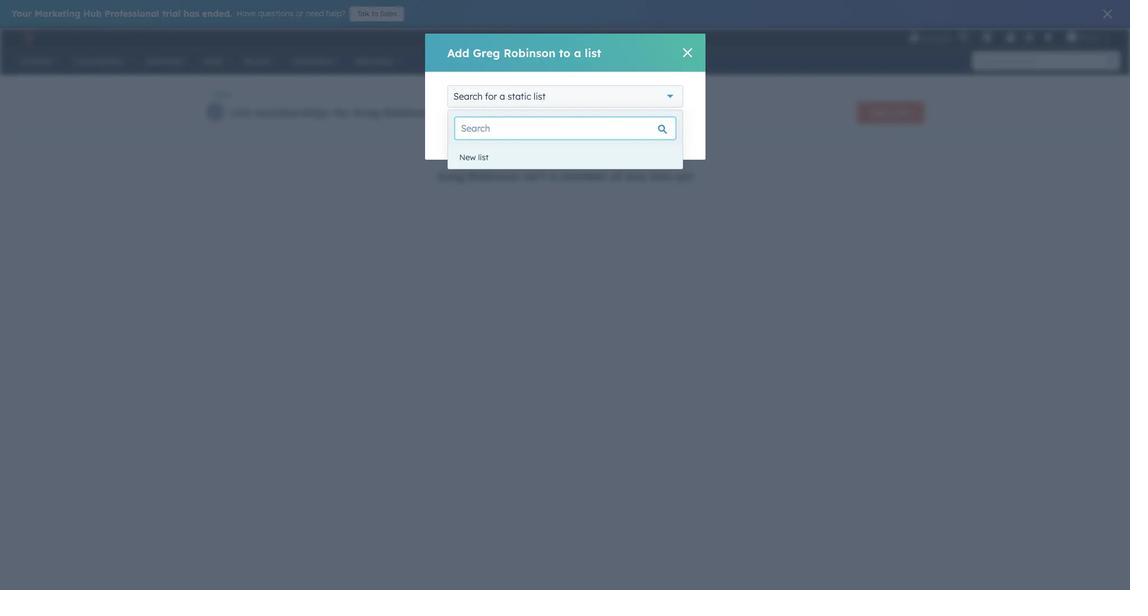 Task type: locate. For each thing, give the bounding box(es) containing it.
isn't
[[523, 170, 546, 184]]

menu
[[908, 28, 1117, 46]]

have
[[237, 8, 256, 19]]

list
[[231, 105, 251, 119]]

2 horizontal spatial a
[[574, 46, 581, 60]]

help image
[[1006, 33, 1016, 43]]

a left the static
[[500, 91, 505, 102]]

robinson
[[504, 46, 556, 60], [384, 105, 436, 119], [468, 170, 520, 184]]

2 vertical spatial to
[[889, 108, 896, 118]]

to inside button
[[372, 10, 378, 18]]

to
[[372, 10, 378, 18], [559, 46, 571, 60], [889, 108, 896, 118]]

settings link
[[1022, 31, 1036, 43]]

search for a static list button
[[447, 85, 683, 108]]

need
[[306, 8, 324, 19]]

new
[[459, 153, 476, 163]]

questions
[[258, 8, 294, 19]]

new list button
[[448, 146, 683, 169]]

calling icon button
[[954, 30, 973, 44]]

sales
[[380, 10, 397, 18]]

1 horizontal spatial to
[[559, 46, 571, 60]]

0 vertical spatial for
[[485, 91, 497, 102]]

a up search for a static list dropdown button
[[574, 46, 581, 60]]

1 horizontal spatial a
[[550, 170, 557, 184]]

to inside 'button'
[[889, 108, 896, 118]]

memberships
[[254, 105, 330, 119]]

0 horizontal spatial for
[[333, 105, 349, 119]]

0 horizontal spatial a
[[500, 91, 505, 102]]

add for add greg robinson to a list
[[447, 46, 469, 60]]

for
[[485, 91, 497, 102], [333, 105, 349, 119]]

1 vertical spatial a
[[500, 91, 505, 102]]

greg
[[473, 46, 500, 60], [353, 105, 380, 119], [437, 170, 464, 184]]

add
[[447, 46, 469, 60], [871, 108, 886, 118], [464, 128, 479, 138]]

1 vertical spatial greg
[[353, 105, 380, 119]]

greg inside dialog
[[473, 46, 500, 60]]

your
[[11, 8, 32, 19]]

0 vertical spatial robinson
[[504, 46, 556, 60]]

a
[[574, 46, 581, 60], [500, 91, 505, 102], [550, 170, 557, 184]]

1 vertical spatial to
[[559, 46, 571, 60]]

0 vertical spatial to
[[372, 10, 378, 18]]

of
[[610, 170, 622, 184]]

yet
[[675, 170, 693, 184]]

robinson inside banner
[[384, 105, 436, 119]]

add inside 'button'
[[871, 108, 886, 118]]

list
[[585, 46, 601, 60], [534, 91, 546, 102], [899, 108, 910, 118], [478, 153, 489, 163]]

for right the memberships
[[333, 105, 349, 119]]

a right isn't
[[550, 170, 557, 184]]

1 vertical spatial for
[[333, 105, 349, 119]]

for inside dropdown button
[[485, 91, 497, 102]]

search button
[[1101, 52, 1120, 71]]

1 vertical spatial add
[[871, 108, 886, 118]]

0 vertical spatial add
[[447, 46, 469, 60]]

2 vertical spatial add
[[464, 128, 479, 138]]

cancel
[[511, 128, 538, 138]]

1 vertical spatial robinson
[[384, 105, 436, 119]]

trial
[[162, 8, 181, 19]]

help?
[[326, 8, 346, 19]]

0 horizontal spatial greg
[[353, 105, 380, 119]]

search image
[[1107, 57, 1114, 65]]

upgrade
[[921, 33, 952, 42]]

0 horizontal spatial to
[[372, 10, 378, 18]]

list memberships for greg robinson
[[231, 105, 436, 119]]

ended.
[[202, 8, 232, 19]]

list inside button
[[478, 153, 489, 163]]

list inside dropdown button
[[534, 91, 546, 102]]

lists
[[650, 170, 672, 184]]

marketplaces button
[[975, 28, 999, 46]]

0 vertical spatial a
[[574, 46, 581, 60]]

for right search
[[485, 91, 497, 102]]

greg robinson image
[[1067, 32, 1077, 42]]

2 horizontal spatial to
[[889, 108, 896, 118]]

2 horizontal spatial greg
[[473, 46, 500, 60]]

add for add to list
[[871, 108, 886, 118]]

1 horizontal spatial for
[[485, 91, 497, 102]]

add inside button
[[464, 128, 479, 138]]

to for talk
[[372, 10, 378, 18]]

0 vertical spatial greg
[[473, 46, 500, 60]]

1 horizontal spatial greg
[[437, 170, 464, 184]]

or
[[296, 8, 303, 19]]



Task type: vqa. For each thing, say whether or not it's contained in the screenshot.
Back
yes



Task type: describe. For each thing, give the bounding box(es) containing it.
any
[[625, 170, 646, 184]]

add to list button
[[857, 102, 924, 124]]

talk to sales button
[[350, 7, 404, 21]]

to inside dialog
[[559, 46, 571, 60]]

hubspot image
[[20, 30, 34, 44]]

Search search field
[[455, 117, 676, 140]]

add button
[[450, 122, 493, 144]]

Search HubSpot search field
[[973, 52, 1110, 71]]

hub
[[83, 8, 102, 19]]

cancel button
[[497, 122, 552, 144]]

has
[[184, 8, 199, 19]]

2 vertical spatial a
[[550, 170, 557, 184]]

robinson inside dialog
[[504, 46, 556, 60]]

close image
[[683, 48, 692, 57]]

list inside 'button'
[[899, 108, 910, 118]]

hubspot link
[[13, 30, 42, 44]]

2 vertical spatial greg
[[437, 170, 464, 184]]

new list list box
[[448, 146, 683, 169]]

menu containing music
[[908, 28, 1117, 46]]

back link
[[206, 90, 231, 99]]

add greg robinson to a list
[[447, 46, 601, 60]]

talk
[[357, 10, 370, 18]]

settings image
[[1024, 33, 1034, 43]]

music
[[1079, 33, 1099, 42]]

new list
[[459, 153, 489, 163]]

for inside banner
[[333, 105, 349, 119]]

talk to sales
[[357, 10, 397, 18]]

list memberships for greg robinson banner
[[206, 98, 924, 124]]

to for add
[[889, 108, 896, 118]]

marketing
[[35, 8, 81, 19]]

help button
[[1001, 28, 1020, 46]]

a inside dropdown button
[[500, 91, 505, 102]]

close image
[[1103, 10, 1112, 19]]

upgrade image
[[909, 33, 919, 43]]

greg inside banner
[[353, 105, 380, 119]]

back
[[215, 90, 231, 99]]

notifications image
[[1043, 33, 1053, 43]]

add to list
[[871, 108, 910, 118]]

2 vertical spatial robinson
[[468, 170, 520, 184]]

static
[[508, 91, 531, 102]]

professional
[[104, 8, 159, 19]]

search for a static list
[[453, 91, 546, 102]]

marketplaces image
[[982, 33, 992, 43]]

notifications button
[[1039, 28, 1058, 46]]

search
[[453, 91, 483, 102]]

your marketing hub professional trial has ended. have questions or need help?
[[11, 8, 346, 19]]

greg robinson isn't a member of any lists yet
[[437, 170, 693, 184]]

member
[[560, 170, 607, 184]]

music button
[[1060, 28, 1116, 46]]

calling icon image
[[958, 33, 969, 43]]

add greg robinson to a list dialog
[[425, 34, 705, 160]]



